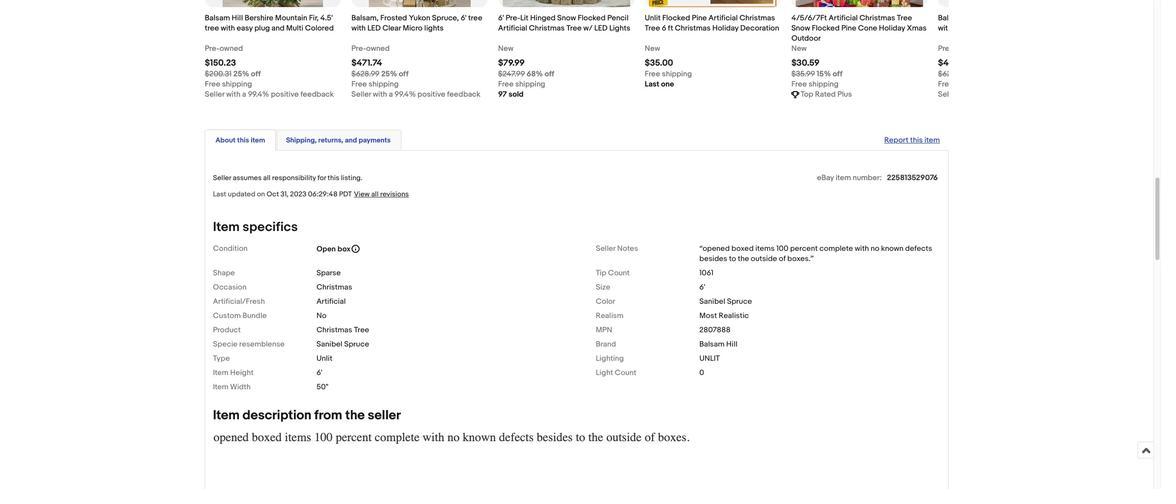 Task type: describe. For each thing, give the bounding box(es) containing it.
count for tip count
[[609, 269, 630, 278]]

$35.00 text field
[[645, 58, 674, 68]]

sanibel for specie resemblense
[[317, 340, 343, 350]]

owned for pre-owned $150.23 $200.31 25% off free shipping seller with a 99.4% positive feedback
[[220, 44, 243, 53]]

unlit flocked pine artificial christmas tree 6 ft christmas holiday decoration
[[645, 13, 780, 33]]

pre- for pre-owned $471.74 $628.99 free shipping seller with a 99.4% positive feedback
[[939, 44, 954, 53]]

specie
[[213, 340, 238, 350]]

shipping, returns, and payments
[[286, 136, 391, 145]]

feedback inside pre-owned $471.74 $628.99 free shipping seller with a 99.4% positive feedback
[[1034, 90, 1068, 99]]

ebay item number: 225813529076
[[818, 173, 939, 183]]

tree for pre-owned $471.74 $628.99 free shipping seller with a 99.4% positive feedback
[[1049, 13, 1063, 23]]

lights inside balsam hill norway spruce, 5.5' tree with led color and clear lights
[[1026, 23, 1045, 33]]

6' inside balsam, frosted yukon spruce, 6' tree with led clear micro lights
[[461, 13, 467, 23]]

about
[[216, 136, 236, 145]]

sanibel for color
[[700, 297, 726, 307]]

lit
[[521, 13, 529, 23]]

item height
[[213, 369, 254, 378]]

custom bundle
[[213, 311, 267, 321]]

one
[[662, 79, 675, 89]]

shipping inside pre-owned $471.74 $628.99 25% off free shipping seller with a 99.4% positive feedback
[[369, 79, 399, 89]]

light count
[[596, 369, 637, 378]]

notes
[[618, 244, 639, 254]]

$30.59 text field
[[792, 58, 820, 68]]

tree inside balsam hill bershire mountain fir, 4.5' tree with easy plug and multi colored
[[205, 23, 219, 33]]

previous price $628.99 25% off text field
[[352, 69, 409, 79]]

free inside pre-owned $150.23 $200.31 25% off free shipping seller with a 99.4% positive feedback
[[205, 79, 220, 89]]

micro
[[403, 23, 423, 33]]

$628.99 for pre-owned $471.74 $628.99 free shipping seller with a 99.4% positive feedback
[[939, 69, 967, 79]]

pdt
[[339, 190, 352, 199]]

on
[[257, 190, 265, 199]]

Seller with a 99.4% positive feedback text field
[[205, 90, 334, 100]]

new $79.99 $247.99 68% off free shipping 97 sold
[[498, 44, 555, 99]]

balsam, frosted yukon spruce, 6' tree with led clear micro lights
[[352, 13, 483, 33]]

unlit for unlit
[[317, 354, 333, 364]]

most
[[700, 311, 718, 321]]

plus
[[838, 90, 853, 99]]

no
[[317, 311, 327, 321]]

1 horizontal spatial this
[[328, 174, 340, 182]]

w/
[[584, 23, 593, 33]]

new text field for $35.00
[[645, 44, 661, 54]]

68%
[[527, 69, 543, 79]]

25% for $471.74
[[381, 69, 397, 79]]

yukon
[[409, 13, 431, 23]]

with inside balsam, frosted yukon spruce, 6' tree with led clear micro lights
[[352, 23, 366, 33]]

realism
[[596, 311, 624, 321]]

of
[[779, 254, 786, 264]]

pine inside unlit flocked pine artificial christmas tree 6 ft christmas holiday decoration
[[692, 13, 707, 23]]

plug
[[255, 23, 270, 33]]

item for item height
[[213, 369, 229, 378]]

lighting
[[596, 354, 624, 364]]

led inside 6' pre-lit hinged snow flocked pencil artificial christmas tree w/ led lights
[[595, 23, 608, 33]]

christmas down no
[[317, 326, 352, 335]]

0 horizontal spatial color
[[596, 297, 616, 307]]

unlit for unlit flocked pine artificial christmas tree 6 ft christmas holiday decoration
[[645, 13, 661, 23]]

sold
[[509, 90, 524, 99]]

0 horizontal spatial last
[[213, 190, 226, 199]]

this for about
[[237, 136, 249, 145]]

christmas inside 6' pre-lit hinged snow flocked pencil artificial christmas tree w/ led lights
[[529, 23, 565, 33]]

bundle
[[243, 311, 267, 321]]

balsam hill norway spruce, 5.5' tree with led color and clear lights
[[939, 13, 1063, 33]]

item description from the seller
[[213, 408, 401, 424]]

1 vertical spatial all
[[371, 190, 379, 199]]

$35.00
[[645, 58, 674, 68]]

free shipping text field for $30.59
[[792, 79, 839, 90]]

shipping inside pre-owned $150.23 $200.31 25% off free shipping seller with a 99.4% positive feedback
[[222, 79, 252, 89]]

new text field for $30.59
[[792, 44, 807, 54]]

christmas inside 4/5/6/7ft artificial christmas tree snow flocked pine cone holiday xmas outdoor new $30.59 $35.99 15% off free shipping
[[860, 13, 896, 23]]

shipping inside new $35.00 free shipping last one
[[662, 69, 692, 79]]

pre- for pre-owned $471.74 $628.99 25% off free shipping seller with a 99.4% positive feedback
[[352, 44, 366, 53]]

item for item specifics
[[213, 220, 240, 235]]

balsam for $150.23
[[205, 13, 230, 23]]

unlit
[[700, 354, 720, 364]]

flocked for $30.59
[[812, 23, 840, 33]]

previous price $628.99 25% off text field
[[939, 69, 996, 79]]

listing.
[[341, 174, 363, 182]]

0
[[700, 369, 705, 378]]

besides
[[700, 254, 728, 264]]

updated
[[228, 190, 256, 199]]

this for report
[[911, 136, 924, 145]]

report this item
[[885, 136, 941, 145]]

realistic
[[719, 311, 749, 321]]

balsam hill bershire mountain fir, 4.5' tree with easy plug and multi colored
[[205, 13, 334, 33]]

1 vertical spatial the
[[345, 408, 365, 424]]

1 horizontal spatial hill
[[727, 340, 738, 350]]

off inside pre-owned $471.74 $628.99 25% off free shipping seller with a 99.4% positive feedback
[[399, 69, 409, 79]]

a for $150.23
[[242, 90, 246, 99]]

seller assumes all responsibility for this listing.
[[213, 174, 363, 182]]

free shipping text field for $471.74
[[939, 79, 986, 90]]

pine inside 4/5/6/7ft artificial christmas tree snow flocked pine cone holiday xmas outdoor new $30.59 $35.99 15% off free shipping
[[842, 23, 857, 33]]

type
[[213, 354, 230, 364]]

spruce, for pre-owned $471.74 $628.99 free shipping seller with a 99.4% positive feedback
[[1006, 13, 1033, 23]]

payments
[[359, 136, 391, 145]]

4/5/6/7ft
[[792, 13, 828, 23]]

new $35.00 free shipping last one
[[645, 44, 692, 89]]

$471.74 text field
[[939, 58, 969, 68]]

lights
[[610, 23, 631, 33]]

flocked for lights
[[578, 13, 606, 23]]

report
[[885, 136, 909, 145]]

tab list containing about this item
[[205, 128, 949, 151]]

positive inside pre-owned $471.74 $628.99 free shipping seller with a 99.4% positive feedback
[[1005, 90, 1033, 99]]

$30.59
[[792, 58, 820, 68]]

shipping inside 4/5/6/7ft artificial christmas tree snow flocked pine cone holiday xmas outdoor new $30.59 $35.99 15% off free shipping
[[809, 79, 839, 89]]

pencil
[[608, 13, 629, 23]]

view all revisions link
[[352, 190, 409, 199]]

6' inside 6' pre-lit hinged snow flocked pencil artificial christmas tree w/ led lights
[[498, 13, 504, 23]]

hill for $150.23
[[232, 13, 243, 23]]

$247.99
[[498, 69, 525, 79]]

ebay
[[818, 173, 835, 183]]

tree inside unlit flocked pine artificial christmas tree 6 ft christmas holiday decoration
[[645, 23, 661, 33]]

rated
[[816, 90, 836, 99]]

number:
[[853, 173, 882, 183]]

boxed
[[732, 244, 754, 254]]

hill for $471.74
[[966, 13, 977, 23]]

seller inside pre-owned $471.74 $628.99 free shipping seller with a 99.4% positive feedback
[[939, 90, 958, 99]]

product
[[213, 326, 241, 335]]

led for pre-owned $471.74 $628.99 free shipping seller with a 99.4% positive feedback
[[955, 23, 968, 33]]

snow for $30.59
[[792, 23, 811, 33]]

decoration
[[741, 23, 780, 33]]

$35.99
[[792, 69, 816, 79]]

norway
[[979, 13, 1005, 23]]

open box
[[317, 245, 351, 254]]

1 horizontal spatial balsam
[[700, 340, 725, 350]]

seller with a 99.4% positive feedback text field for pre-owned $471.74 $628.99 free shipping seller with a 99.4% positive feedback
[[939, 90, 1068, 100]]

0 vertical spatial all
[[263, 174, 271, 182]]

occasion
[[213, 283, 247, 293]]

item for report this item
[[925, 136, 941, 145]]

with inside pre-owned $471.74 $628.99 25% off free shipping seller with a 99.4% positive feedback
[[373, 90, 387, 99]]

2023
[[290, 190, 307, 199]]

Pre-owned text field
[[939, 44, 977, 54]]

free shipping text field for $471.74
[[352, 79, 399, 90]]

no
[[871, 244, 880, 254]]

boxes."
[[788, 254, 814, 264]]

and inside balsam hill norway spruce, 5.5' tree with led color and clear lights
[[991, 23, 1004, 33]]

hinged
[[531, 13, 556, 23]]

5.5'
[[1035, 13, 1047, 23]]

off inside pre-owned $150.23 $200.31 25% off free shipping seller with a 99.4% positive feedback
[[251, 69, 261, 79]]

with inside balsam hill bershire mountain fir, 4.5' tree with easy plug and multi colored
[[221, 23, 235, 33]]

holiday inside unlit flocked pine artificial christmas tree 6 ft christmas holiday decoration
[[713, 23, 739, 33]]

about this item
[[216, 136, 265, 145]]

sanibel spruce for color
[[700, 297, 753, 307]]

size
[[596, 283, 611, 293]]

"opened
[[700, 244, 730, 254]]

to
[[730, 254, 737, 264]]

free inside pre-owned $471.74 $628.99 free shipping seller with a 99.4% positive feedback
[[939, 79, 954, 89]]

seller left the notes
[[596, 244, 616, 254]]

and inside balsam hill bershire mountain fir, 4.5' tree with easy plug and multi colored
[[272, 23, 285, 33]]

with inside pre-owned $150.23 $200.31 25% off free shipping seller with a 99.4% positive feedback
[[226, 90, 241, 99]]

fir,
[[309, 13, 319, 23]]

item width
[[213, 383, 251, 393]]

6' down 1061
[[700, 283, 706, 293]]

positive for $150.23
[[271, 90, 299, 99]]

defects
[[906, 244, 933, 254]]

complete
[[820, 244, 854, 254]]

owned for pre-owned $471.74 $628.99 free shipping seller with a 99.4% positive feedback
[[953, 44, 977, 53]]

about this item button
[[216, 136, 265, 145]]

condition
[[213, 244, 248, 254]]

cone
[[859, 23, 878, 33]]



Task type: vqa. For each thing, say whether or not it's contained in the screenshot.
& within the Account Navigation
no



Task type: locate. For each thing, give the bounding box(es) containing it.
free shipping text field down $471.74 text field
[[939, 79, 986, 90]]

1 horizontal spatial 25%
[[381, 69, 397, 79]]

0 horizontal spatial flocked
[[578, 13, 606, 23]]

a inside pre-owned $471.74 $628.99 25% off free shipping seller with a 99.4% positive feedback
[[389, 90, 393, 99]]

0 horizontal spatial feedback
[[301, 90, 334, 99]]

free inside pre-owned $471.74 $628.99 25% off free shipping seller with a 99.4% positive feedback
[[352, 79, 367, 89]]

Top Rated Plus text field
[[801, 90, 853, 100]]

item right report
[[925, 136, 941, 145]]

1 horizontal spatial $628.99
[[939, 69, 967, 79]]

color down size
[[596, 297, 616, 307]]

$628.99 for pre-owned $471.74 $628.99 25% off free shipping seller with a 99.4% positive feedback
[[352, 69, 380, 79]]

spruce
[[728, 297, 753, 307], [344, 340, 369, 350]]

Free shipping text field
[[645, 69, 692, 79], [498, 79, 546, 90], [939, 79, 986, 90]]

flocked
[[578, 13, 606, 23], [663, 13, 691, 23], [812, 23, 840, 33]]

1 positive from the left
[[271, 90, 299, 99]]

count right "light"
[[615, 369, 637, 378]]

pre-
[[506, 13, 521, 23], [205, 44, 220, 53], [352, 44, 366, 53], [939, 44, 954, 53]]

99.4% inside pre-owned $471.74 $628.99 25% off free shipping seller with a 99.4% positive feedback
[[395, 90, 416, 99]]

description
[[243, 408, 312, 424]]

clear down frosted
[[383, 23, 401, 33]]

0 horizontal spatial owned
[[220, 44, 243, 53]]

1 holiday from the left
[[713, 23, 739, 33]]

1 vertical spatial pine
[[842, 23, 857, 33]]

99.4% for $471.74
[[395, 90, 416, 99]]

feedback inside pre-owned $471.74 $628.99 25% off free shipping seller with a 99.4% positive feedback
[[447, 90, 481, 99]]

3 new from the left
[[792, 44, 807, 53]]

1 vertical spatial sanibel spruce
[[317, 340, 369, 350]]

$471.74
[[352, 58, 382, 68], [939, 58, 969, 68]]

pre- for pre-owned $150.23 $200.31 25% off free shipping seller with a 99.4% positive feedback
[[205, 44, 220, 53]]

2 horizontal spatial item
[[925, 136, 941, 145]]

a
[[242, 90, 246, 99], [389, 90, 393, 99], [976, 90, 980, 99]]

unlit inside unlit flocked pine artificial christmas tree 6 ft christmas holiday decoration
[[645, 13, 661, 23]]

oct
[[267, 190, 279, 199]]

free shipping text field for $247.99
[[498, 79, 546, 90]]

2 lights from the left
[[1026, 23, 1045, 33]]

1 horizontal spatial sanibel
[[700, 297, 726, 307]]

new up $79.99 text field
[[498, 44, 514, 53]]

0 vertical spatial unlit
[[645, 13, 661, 23]]

3 positive from the left
[[1005, 90, 1033, 99]]

2 horizontal spatial flocked
[[812, 23, 840, 33]]

outdoor
[[792, 34, 821, 43]]

2 horizontal spatial this
[[911, 136, 924, 145]]

1 lights from the left
[[425, 23, 444, 33]]

0 horizontal spatial 25%
[[234, 69, 249, 79]]

flocked inside 6' pre-lit hinged snow flocked pencil artificial christmas tree w/ led lights
[[578, 13, 606, 23]]

25% inside pre-owned $471.74 $628.99 25% off free shipping seller with a 99.4% positive feedback
[[381, 69, 397, 79]]

christmas up decoration in the right of the page
[[740, 13, 776, 23]]

$471.74 inside pre-owned $471.74 $628.99 25% off free shipping seller with a 99.4% positive feedback
[[352, 58, 382, 68]]

responsibility
[[272, 174, 316, 182]]

2 feedback from the left
[[447, 90, 481, 99]]

led for pre-owned $471.74 $628.99 25% off free shipping seller with a 99.4% positive feedback
[[368, 23, 381, 33]]

0 horizontal spatial free shipping text field
[[205, 79, 252, 90]]

25% for $150.23
[[234, 69, 249, 79]]

$150.23 text field
[[205, 58, 236, 68]]

tree left lit
[[469, 13, 483, 23]]

4 item from the top
[[213, 408, 240, 424]]

feedback for $471.74
[[447, 90, 481, 99]]

multi
[[286, 23, 304, 33]]

1 horizontal spatial pine
[[842, 23, 857, 33]]

25% inside pre-owned $150.23 $200.31 25% off free shipping seller with a 99.4% positive feedback
[[234, 69, 249, 79]]

$628.99 inside pre-owned $471.74 $628.99 25% off free shipping seller with a 99.4% positive feedback
[[352, 69, 380, 79]]

Free shipping text field
[[205, 79, 252, 90], [352, 79, 399, 90], [792, 79, 839, 90]]

sanibel down christmas tree
[[317, 340, 343, 350]]

previous price $200.31 25% off text field
[[205, 69, 261, 79]]

seller left assumes
[[213, 174, 231, 182]]

1 horizontal spatial last
[[645, 79, 660, 89]]

pre- up $471.74 text box
[[352, 44, 366, 53]]

new text field up $35.00 text field
[[645, 44, 661, 54]]

hill down 2807888
[[727, 340, 738, 350]]

0 horizontal spatial this
[[237, 136, 249, 145]]

view
[[354, 190, 370, 199]]

2 pre-owned text field from the left
[[352, 44, 390, 54]]

hill inside balsam hill bershire mountain fir, 4.5' tree with easy plug and multi colored
[[232, 13, 243, 23]]

0 horizontal spatial the
[[345, 408, 365, 424]]

free inside 4/5/6/7ft artificial christmas tree snow flocked pine cone holiday xmas outdoor new $30.59 $35.99 15% off free shipping
[[792, 79, 807, 89]]

spruce, left 5.5'
[[1006, 13, 1033, 23]]

97
[[498, 90, 507, 99]]

led right w/
[[595, 23, 608, 33]]

1 horizontal spatial free shipping text field
[[645, 69, 692, 79]]

balsam for $471.74
[[939, 13, 964, 23]]

99.4% down previous price $200.31 25% off text box
[[248, 90, 269, 99]]

off inside 'new $79.99 $247.99 68% off free shipping 97 sold'
[[545, 69, 555, 79]]

new inside new $35.00 free shipping last one
[[645, 44, 661, 53]]

pine
[[692, 13, 707, 23], [842, 23, 857, 33]]

2 horizontal spatial balsam
[[939, 13, 964, 23]]

and right plug
[[272, 23, 285, 33]]

free shipping text field down $35.00
[[645, 69, 692, 79]]

and inside shipping, returns, and payments button
[[345, 136, 357, 145]]

0 vertical spatial sanibel spruce
[[700, 297, 753, 307]]

1 pre-owned text field from the left
[[205, 44, 243, 54]]

item for about this item
[[251, 136, 265, 145]]

item down item height
[[213, 383, 229, 393]]

sanibel spruce
[[700, 297, 753, 307], [317, 340, 369, 350]]

pre-owned text field up the $150.23 text box
[[205, 44, 243, 54]]

1 horizontal spatial new text field
[[792, 44, 807, 54]]

1 owned from the left
[[220, 44, 243, 53]]

shipping down 68%
[[516, 79, 546, 89]]

resemblense
[[239, 340, 285, 350]]

free inside 'new $79.99 $247.99 68% off free shipping 97 sold'
[[498, 79, 514, 89]]

owned inside pre-owned $471.74 $628.99 25% off free shipping seller with a 99.4% positive feedback
[[366, 44, 390, 53]]

06:29:48
[[308, 190, 338, 199]]

balsam inside balsam hill bershire mountain fir, 4.5' tree with easy plug and multi colored
[[205, 13, 230, 23]]

0 horizontal spatial $628.99
[[352, 69, 380, 79]]

seller with a 99.4% positive feedback text field for pre-owned $471.74 $628.99 25% off free shipping seller with a 99.4% positive feedback
[[352, 90, 481, 100]]

$471.74 up previous price $628.99 25% off text box
[[352, 58, 382, 68]]

snow inside 6' pre-lit hinged snow flocked pencil artificial christmas tree w/ led lights
[[558, 13, 576, 23]]

2 seller with a 99.4% positive feedback text field from the left
[[939, 90, 1068, 100]]

item
[[925, 136, 941, 145], [251, 136, 265, 145], [836, 173, 852, 183]]

with up pre-owned text box
[[939, 23, 953, 33]]

0 horizontal spatial tree
[[205, 23, 219, 33]]

bershire
[[245, 13, 274, 23]]

a inside pre-owned $471.74 $628.99 free shipping seller with a 99.4% positive feedback
[[976, 90, 980, 99]]

clear inside balsam, frosted yukon spruce, 6' tree with led clear micro lights
[[383, 23, 401, 33]]

percent
[[791, 244, 818, 254]]

seller with a 99.4% positive feedback text field down previous price $628.99 25% off text box
[[352, 90, 481, 100]]

31,
[[281, 190, 289, 199]]

New text field
[[645, 44, 661, 54], [792, 44, 807, 54]]

owned up $471.74 text field
[[953, 44, 977, 53]]

2 horizontal spatial hill
[[966, 13, 977, 23]]

1 horizontal spatial all
[[371, 190, 379, 199]]

seller notes
[[596, 244, 639, 254]]

50"
[[317, 383, 329, 393]]

$628.99 down $471.74 text box
[[352, 69, 380, 79]]

4.5'
[[321, 13, 333, 23]]

for
[[318, 174, 326, 182]]

0 horizontal spatial new
[[498, 44, 514, 53]]

0 horizontal spatial new text field
[[645, 44, 661, 54]]

spruce, right yukon
[[432, 13, 459, 23]]

seller inside pre-owned $471.74 $628.99 25% off free shipping seller with a 99.4% positive feedback
[[352, 90, 371, 99]]

color inside balsam hill norway spruce, 5.5' tree with led color and clear lights
[[970, 23, 989, 33]]

positive inside pre-owned $150.23 $200.31 25% off free shipping seller with a 99.4% positive feedback
[[271, 90, 299, 99]]

1 horizontal spatial new
[[645, 44, 661, 53]]

items
[[756, 244, 775, 254]]

pre- left hinged
[[506, 13, 521, 23]]

tree
[[469, 13, 483, 23], [1049, 13, 1063, 23], [205, 23, 219, 33]]

2 horizontal spatial owned
[[953, 44, 977, 53]]

tree right 5.5'
[[1049, 13, 1063, 23]]

seller down $200.31
[[205, 90, 225, 99]]

1 horizontal spatial and
[[345, 136, 357, 145]]

2 positive from the left
[[418, 90, 446, 99]]

off inside 4/5/6/7ft artificial christmas tree snow flocked pine cone holiday xmas outdoor new $30.59 $35.99 15% off free shipping
[[833, 69, 843, 79]]

balsam hill
[[700, 340, 738, 350]]

spruce, for pre-owned $471.74 $628.99 25% off free shipping seller with a 99.4% positive feedback
[[432, 13, 459, 23]]

0 horizontal spatial item
[[251, 136, 265, 145]]

99.4% for $150.23
[[248, 90, 269, 99]]

2 $471.74 from the left
[[939, 58, 969, 68]]

$471.74 text field
[[352, 58, 382, 68]]

tree inside balsam hill norway spruce, 5.5' tree with led color and clear lights
[[1049, 13, 1063, 23]]

$471.74 for pre-owned $471.74 $628.99 free shipping seller with a 99.4% positive feedback
[[939, 58, 969, 68]]

shipping down $200.31
[[222, 79, 252, 89]]

free shipping text field for $150.23
[[205, 79, 252, 90]]

1 horizontal spatial positive
[[418, 90, 446, 99]]

2 clear from the left
[[1005, 23, 1024, 33]]

seller with a 99.4% positive feedback text field down previous price $628.99 25% off text field
[[939, 90, 1068, 100]]

New text field
[[498, 44, 514, 54]]

free inside new $35.00 free shipping last one
[[645, 69, 661, 79]]

1 horizontal spatial color
[[970, 23, 989, 33]]

balsam up pre-owned text box
[[939, 13, 964, 23]]

1 free shipping text field from the left
[[205, 79, 252, 90]]

$79.99
[[498, 58, 525, 68]]

3 off from the left
[[545, 69, 555, 79]]

last inside new $35.00 free shipping last one
[[645, 79, 660, 89]]

0 horizontal spatial all
[[263, 174, 271, 182]]

1 new text field from the left
[[645, 44, 661, 54]]

and right 'returns,'
[[345, 136, 357, 145]]

led down the balsam,
[[368, 23, 381, 33]]

unlit right pencil
[[645, 13, 661, 23]]

artificial inside 4/5/6/7ft artificial christmas tree snow flocked pine cone holiday xmas outdoor new $30.59 $35.99 15% off free shipping
[[829, 13, 858, 23]]

free up last one text box
[[645, 69, 661, 79]]

all
[[263, 174, 271, 182], [371, 190, 379, 199]]

1 horizontal spatial holiday
[[880, 23, 906, 33]]

99.4% down previous price $628.99 25% off text field
[[982, 90, 1003, 99]]

0 horizontal spatial sanibel
[[317, 340, 343, 350]]

1 99.4% from the left
[[248, 90, 269, 99]]

2 horizontal spatial led
[[955, 23, 968, 33]]

pre- inside 6' pre-lit hinged snow flocked pencil artificial christmas tree w/ led lights
[[506, 13, 521, 23]]

3 item from the top
[[213, 383, 229, 393]]

6' right yukon
[[461, 13, 467, 23]]

1 new from the left
[[498, 44, 514, 53]]

1 horizontal spatial unlit
[[645, 13, 661, 23]]

0 vertical spatial spruce
[[728, 297, 753, 307]]

holiday left decoration in the right of the page
[[713, 23, 739, 33]]

2 horizontal spatial new
[[792, 44, 807, 53]]

2 led from the left
[[595, 23, 608, 33]]

3 owned from the left
[[953, 44, 977, 53]]

flocked inside 4/5/6/7ft artificial christmas tree snow flocked pine cone holiday xmas outdoor new $30.59 $35.99 15% off free shipping
[[812, 23, 840, 33]]

1 horizontal spatial 99.4%
[[395, 90, 416, 99]]

snow for lights
[[558, 13, 576, 23]]

3 free shipping text field from the left
[[792, 79, 839, 90]]

0 horizontal spatial 99.4%
[[248, 90, 269, 99]]

owned inside pre-owned $471.74 $628.99 free shipping seller with a 99.4% positive feedback
[[953, 44, 977, 53]]

1 feedback from the left
[[301, 90, 334, 99]]

$471.74 inside pre-owned $471.74 $628.99 free shipping seller with a 99.4% positive feedback
[[939, 58, 969, 68]]

spruce, inside balsam, frosted yukon spruce, 6' tree with led clear micro lights
[[432, 13, 459, 23]]

0 horizontal spatial balsam
[[205, 13, 230, 23]]

1 horizontal spatial tree
[[469, 13, 483, 23]]

tree left easy in the top left of the page
[[205, 23, 219, 33]]

last left updated
[[213, 190, 226, 199]]

1 vertical spatial color
[[596, 297, 616, 307]]

christmas down the sparse
[[317, 283, 352, 293]]

$200.31
[[205, 69, 232, 79]]

1 a from the left
[[242, 90, 246, 99]]

hill left norway at the top
[[966, 13, 977, 23]]

new inside 4/5/6/7ft artificial christmas tree snow flocked pine cone holiday xmas outdoor new $30.59 $35.99 15% off free shipping
[[792, 44, 807, 53]]

with down the balsam,
[[352, 23, 366, 33]]

christmas down hinged
[[529, 23, 565, 33]]

item right "about"
[[251, 136, 265, 145]]

lights inside balsam, frosted yukon spruce, 6' tree with led clear micro lights
[[425, 23, 444, 33]]

holiday inside 4/5/6/7ft artificial christmas tree snow flocked pine cone holiday xmas outdoor new $30.59 $35.99 15% off free shipping
[[880, 23, 906, 33]]

seller
[[368, 408, 401, 424]]

1 horizontal spatial feedback
[[447, 90, 481, 99]]

1 horizontal spatial snow
[[792, 23, 811, 33]]

2 horizontal spatial positive
[[1005, 90, 1033, 99]]

1 clear from the left
[[383, 23, 401, 33]]

snow
[[558, 13, 576, 23], [792, 23, 811, 33]]

artificial/fresh
[[213, 297, 265, 307]]

sanibel spruce for specie resemblense
[[317, 340, 369, 350]]

100
[[777, 244, 789, 254]]

1 horizontal spatial owned
[[366, 44, 390, 53]]

free up 97
[[498, 79, 514, 89]]

item for item width
[[213, 383, 229, 393]]

0 horizontal spatial spruce
[[344, 340, 369, 350]]

mountain
[[275, 13, 308, 23]]

led
[[368, 23, 381, 33], [595, 23, 608, 33], [955, 23, 968, 33]]

clear inside balsam hill norway spruce, 5.5' tree with led color and clear lights
[[1005, 23, 1024, 33]]

pre-owned text field up $471.74 text box
[[352, 44, 390, 54]]

3 feedback from the left
[[1034, 90, 1068, 99]]

feedback inside pre-owned $150.23 $200.31 25% off free shipping seller with a 99.4% positive feedback
[[301, 90, 334, 99]]

0 vertical spatial sanibel
[[700, 297, 726, 307]]

color
[[970, 23, 989, 33], [596, 297, 616, 307]]

lights down 5.5'
[[1026, 23, 1045, 33]]

outside
[[751, 254, 778, 264]]

0 horizontal spatial clear
[[383, 23, 401, 33]]

flocked up w/
[[578, 13, 606, 23]]

positive
[[271, 90, 299, 99], [418, 90, 446, 99], [1005, 90, 1033, 99]]

a for $471.74
[[389, 90, 393, 99]]

clear up pre-owned $471.74 $628.99 free shipping seller with a 99.4% positive feedback
[[1005, 23, 1024, 33]]

1 vertical spatial spruce
[[344, 340, 369, 350]]

spruce for color
[[728, 297, 753, 307]]

christmas tree
[[317, 326, 369, 335]]

2 horizontal spatial a
[[976, 90, 980, 99]]

assumes
[[233, 174, 262, 182]]

this right for at the left top of page
[[328, 174, 340, 182]]

free down $35.99
[[792, 79, 807, 89]]

pre-owned text field for $471.74
[[352, 44, 390, 54]]

1 horizontal spatial led
[[595, 23, 608, 33]]

4/5/6/7ft artificial christmas tree snow flocked pine cone holiday xmas outdoor new $30.59 $35.99 15% off free shipping
[[792, 13, 927, 89]]

2 new text field from the left
[[792, 44, 807, 54]]

0 vertical spatial color
[[970, 23, 989, 33]]

item specifics
[[213, 220, 298, 235]]

pre-owned $471.74 $628.99 25% off free shipping seller with a 99.4% positive feedback
[[352, 44, 481, 99]]

0 horizontal spatial hill
[[232, 13, 243, 23]]

positive inside pre-owned $471.74 $628.99 25% off free shipping seller with a 99.4% positive feedback
[[418, 90, 446, 99]]

free shipping text field down $200.31
[[205, 79, 252, 90]]

1 vertical spatial last
[[213, 190, 226, 199]]

2 horizontal spatial feedback
[[1034, 90, 1068, 99]]

0 horizontal spatial free shipping text field
[[498, 79, 546, 90]]

0 horizontal spatial snow
[[558, 13, 576, 23]]

with down previous price $628.99 25% off text field
[[960, 90, 974, 99]]

a down previous price $628.99 25% off text field
[[976, 90, 980, 99]]

spruce, inside balsam hill norway spruce, 5.5' tree with led color and clear lights
[[1006, 13, 1033, 23]]

the down boxed
[[738, 254, 750, 264]]

free shipping text field down $247.99
[[498, 79, 546, 90]]

revisions
[[380, 190, 409, 199]]

1 $471.74 from the left
[[352, 58, 382, 68]]

item for item description from the seller
[[213, 408, 240, 424]]

1 off from the left
[[251, 69, 261, 79]]

snow inside 4/5/6/7ft artificial christmas tree snow flocked pine cone holiday xmas outdoor new $30.59 $35.99 15% off free shipping
[[792, 23, 811, 33]]

sanibel up most
[[700, 297, 726, 307]]

2 spruce, from the left
[[1006, 13, 1033, 23]]

pre- inside pre-owned $150.23 $200.31 25% off free shipping seller with a 99.4% positive feedback
[[205, 44, 220, 53]]

new up $35.00 text field
[[645, 44, 661, 53]]

seller down previous price $628.99 25% off text field
[[939, 90, 958, 99]]

2 new from the left
[[645, 44, 661, 53]]

feedback
[[301, 90, 334, 99], [447, 90, 481, 99], [1034, 90, 1068, 99]]

owned inside pre-owned $150.23 $200.31 25% off free shipping seller with a 99.4% positive feedback
[[220, 44, 243, 53]]

99.4% inside pre-owned $471.74 $628.99 free shipping seller with a 99.4% positive feedback
[[982, 90, 1003, 99]]

2 a from the left
[[389, 90, 393, 99]]

with inside balsam hill norway spruce, 5.5' tree with led color and clear lights
[[939, 23, 953, 33]]

shipping inside pre-owned $471.74 $628.99 free shipping seller with a 99.4% positive feedback
[[956, 79, 986, 89]]

3 a from the left
[[976, 90, 980, 99]]

balsam inside balsam hill norway spruce, 5.5' tree with led color and clear lights
[[939, 13, 964, 23]]

with inside "opened boxed items 100 percent complete with no known defects besides to the outside of boxes."
[[855, 244, 870, 254]]

spruce for specie resemblense
[[344, 340, 369, 350]]

2 owned from the left
[[366, 44, 390, 53]]

with left easy in the top left of the page
[[221, 23, 235, 33]]

snow up outdoor
[[792, 23, 811, 33]]

pre-owned text field for $150.23
[[205, 44, 243, 54]]

spruce down christmas tree
[[344, 340, 369, 350]]

0 vertical spatial snow
[[558, 13, 576, 23]]

tip count
[[596, 269, 630, 278]]

new inside 'new $79.99 $247.99 68% off free shipping 97 sold'
[[498, 44, 514, 53]]

2 holiday from the left
[[880, 23, 906, 33]]

free down $200.31
[[205, 79, 220, 89]]

seller inside pre-owned $150.23 $200.31 25% off free shipping seller with a 99.4% positive feedback
[[205, 90, 225, 99]]

3 99.4% from the left
[[982, 90, 1003, 99]]

$471.74 down pre-owned text box
[[939, 58, 969, 68]]

1 horizontal spatial a
[[389, 90, 393, 99]]

2 off from the left
[[399, 69, 409, 79]]

2 free shipping text field from the left
[[352, 79, 399, 90]]

pre- inside pre-owned $471.74 $628.99 25% off free shipping seller with a 99.4% positive feedback
[[352, 44, 366, 53]]

2 horizontal spatial free shipping text field
[[939, 79, 986, 90]]

pre- up '$150.23'
[[205, 44, 220, 53]]

last left the one
[[645, 79, 660, 89]]

1 horizontal spatial item
[[836, 173, 852, 183]]

1 seller with a 99.4% positive feedback text field from the left
[[352, 90, 481, 100]]

0 horizontal spatial sanibel spruce
[[317, 340, 369, 350]]

this inside "button"
[[237, 136, 249, 145]]

$471.74 for pre-owned $471.74 $628.99 25% off free shipping seller with a 99.4% positive feedback
[[352, 58, 382, 68]]

with down previous price $628.99 25% off text box
[[373, 90, 387, 99]]

1 horizontal spatial spruce,
[[1006, 13, 1033, 23]]

0 horizontal spatial holiday
[[713, 23, 739, 33]]

6
[[662, 23, 667, 33]]

0 horizontal spatial spruce,
[[432, 13, 459, 23]]

pre-owned $471.74 $628.99 free shipping seller with a 99.4% positive feedback
[[939, 44, 1068, 99]]

easy
[[237, 23, 253, 33]]

4 off from the left
[[833, 69, 843, 79]]

free down $471.74 text box
[[352, 79, 367, 89]]

1 horizontal spatial free shipping text field
[[352, 79, 399, 90]]

top
[[801, 90, 814, 99]]

the inside "opened boxed items 100 percent complete with no known defects besides to the outside of boxes."
[[738, 254, 750, 264]]

and
[[272, 23, 285, 33], [991, 23, 1004, 33], [345, 136, 357, 145]]

2 horizontal spatial and
[[991, 23, 1004, 33]]

225813529076
[[888, 173, 939, 183]]

1 horizontal spatial sanibel spruce
[[700, 297, 753, 307]]

sanibel spruce up the 'most realistic'
[[700, 297, 753, 307]]

2 25% from the left
[[381, 69, 397, 79]]

artificial inside 6' pre-lit hinged snow flocked pencil artificial christmas tree w/ led lights
[[498, 23, 528, 33]]

0 vertical spatial last
[[645, 79, 660, 89]]

a down previous price $200.31 25% off text box
[[242, 90, 246, 99]]

1 horizontal spatial spruce
[[728, 297, 753, 307]]

1 horizontal spatial pre-owned text field
[[352, 44, 390, 54]]

pre- up $471.74 text field
[[939, 44, 954, 53]]

led up pre-owned text box
[[955, 23, 968, 33]]

99.4% inside pre-owned $150.23 $200.31 25% off free shipping seller with a 99.4% positive feedback
[[248, 90, 269, 99]]

0 horizontal spatial and
[[272, 23, 285, 33]]

returns,
[[318, 136, 344, 145]]

pre- inside pre-owned $471.74 $628.99 free shipping seller with a 99.4% positive feedback
[[939, 44, 954, 53]]

specifics
[[243, 220, 298, 235]]

last updated on oct 31, 2023 06:29:48 pdt view all revisions
[[213, 190, 409, 199]]

1 25% from the left
[[234, 69, 249, 79]]

this right report
[[911, 136, 924, 145]]

$628.99 inside pre-owned $471.74 $628.99 free shipping seller with a 99.4% positive feedback
[[939, 69, 967, 79]]

3 led from the left
[[955, 23, 968, 33]]

Last one text field
[[645, 79, 675, 90]]

and down norway at the top
[[991, 23, 1004, 33]]

97 sold text field
[[498, 90, 524, 100]]

shipping inside 'new $79.99 $247.99 68% off free shipping 97 sold'
[[516, 79, 546, 89]]

a inside pre-owned $150.23 $200.31 25% off free shipping seller with a 99.4% positive feedback
[[242, 90, 246, 99]]

free shipping text field down 15%
[[792, 79, 839, 90]]

15%
[[817, 69, 832, 79]]

0 horizontal spatial seller with a 99.4% positive feedback text field
[[352, 90, 481, 100]]

6' up 50"
[[317, 369, 323, 378]]

1 item from the top
[[213, 220, 240, 235]]

1 spruce, from the left
[[432, 13, 459, 23]]

2 $628.99 from the left
[[939, 69, 967, 79]]

1 horizontal spatial seller with a 99.4% positive feedback text field
[[939, 90, 1068, 100]]

2 item from the top
[[213, 369, 229, 378]]

unlit
[[645, 13, 661, 23], [317, 354, 333, 364]]

2 99.4% from the left
[[395, 90, 416, 99]]

positive for $471.74
[[418, 90, 446, 99]]

sanibel spruce down christmas tree
[[317, 340, 369, 350]]

height
[[230, 369, 254, 378]]

1 led from the left
[[368, 23, 381, 33]]

0 horizontal spatial led
[[368, 23, 381, 33]]

6' left lit
[[498, 13, 504, 23]]

shipping, returns, and payments button
[[286, 136, 391, 145]]

owned up '$150.23'
[[220, 44, 243, 53]]

led inside balsam, frosted yukon spruce, 6' tree with led clear micro lights
[[368, 23, 381, 33]]

25% down $471.74 text box
[[381, 69, 397, 79]]

tip
[[596, 269, 607, 278]]

tree inside balsam, frosted yukon spruce, 6' tree with led clear micro lights
[[469, 13, 483, 23]]

this right "about"
[[237, 136, 249, 145]]

count for light count
[[615, 369, 637, 378]]

Seller with a 99.4% positive feedback text field
[[352, 90, 481, 100], [939, 90, 1068, 100]]

0 horizontal spatial pre-owned text field
[[205, 44, 243, 54]]

hill
[[232, 13, 243, 23], [966, 13, 977, 23], [727, 340, 738, 350]]

width
[[230, 383, 251, 393]]

off
[[251, 69, 261, 79], [399, 69, 409, 79], [545, 69, 555, 79], [833, 69, 843, 79]]

sparse
[[317, 269, 341, 278]]

hill inside balsam hill norway spruce, 5.5' tree with led color and clear lights
[[966, 13, 977, 23]]

shipping down 15%
[[809, 79, 839, 89]]

new for $35.00
[[645, 44, 661, 53]]

tab list
[[205, 128, 949, 151]]

holiday right cone
[[880, 23, 906, 33]]

led inside balsam hill norway spruce, 5.5' tree with led color and clear lights
[[955, 23, 968, 33]]

owned for pre-owned $471.74 $628.99 25% off free shipping seller with a 99.4% positive feedback
[[366, 44, 390, 53]]

2 horizontal spatial 99.4%
[[982, 90, 1003, 99]]

0 vertical spatial pine
[[692, 13, 707, 23]]

0 horizontal spatial positive
[[271, 90, 299, 99]]

free shipping text field down $471.74 text box
[[352, 79, 399, 90]]

1 vertical spatial snow
[[792, 23, 811, 33]]

balsam up unlit
[[700, 340, 725, 350]]

0 horizontal spatial $471.74
[[352, 58, 382, 68]]

clear
[[383, 23, 401, 33], [1005, 23, 1024, 33]]

with down previous price $200.31 25% off text box
[[226, 90, 241, 99]]

1 vertical spatial count
[[615, 369, 637, 378]]

0 vertical spatial the
[[738, 254, 750, 264]]

top rated plus
[[801, 90, 853, 99]]

all up on
[[263, 174, 271, 182]]

spruce up realistic
[[728, 297, 753, 307]]

25% right $200.31
[[234, 69, 249, 79]]

feedback for $150.23
[[301, 90, 334, 99]]

0 horizontal spatial unlit
[[317, 354, 333, 364]]

2 horizontal spatial free shipping text field
[[792, 79, 839, 90]]

flocked up ft
[[663, 13, 691, 23]]

flocked inside unlit flocked pine artificial christmas tree 6 ft christmas holiday decoration
[[663, 13, 691, 23]]

new for $79.99
[[498, 44, 514, 53]]

with inside pre-owned $471.74 $628.99 free shipping seller with a 99.4% positive feedback
[[960, 90, 974, 99]]

off right 15%
[[833, 69, 843, 79]]

Pre-owned text field
[[205, 44, 243, 54], [352, 44, 390, 54]]

artificial inside unlit flocked pine artificial christmas tree 6 ft christmas holiday decoration
[[709, 13, 738, 23]]

shape
[[213, 269, 235, 278]]

$79.99 text field
[[498, 58, 525, 68]]

1 horizontal spatial $471.74
[[939, 58, 969, 68]]

from
[[315, 408, 343, 424]]

off down "micro"
[[399, 69, 409, 79]]

0 horizontal spatial a
[[242, 90, 246, 99]]

tree inside 4/5/6/7ft artificial christmas tree snow flocked pine cone holiday xmas outdoor new $30.59 $35.99 15% off free shipping
[[898, 13, 913, 23]]

1 $628.99 from the left
[[352, 69, 380, 79]]

this
[[911, 136, 924, 145], [237, 136, 249, 145], [328, 174, 340, 182]]

1 horizontal spatial the
[[738, 254, 750, 264]]

christmas
[[740, 13, 776, 23], [860, 13, 896, 23], [529, 23, 565, 33], [675, 23, 711, 33], [317, 283, 352, 293], [317, 326, 352, 335]]

item right the ebay
[[836, 173, 852, 183]]

tree for pre-owned $471.74 $628.99 25% off free shipping seller with a 99.4% positive feedback
[[469, 13, 483, 23]]

previous price $247.99 68% off text field
[[498, 69, 555, 79]]

0 horizontal spatial pine
[[692, 13, 707, 23]]

previous price $35.99 15% off text field
[[792, 69, 843, 79]]

item inside "button"
[[251, 136, 265, 145]]

tree inside 6' pre-lit hinged snow flocked pencil artificial christmas tree w/ led lights
[[567, 23, 582, 33]]

christmas right ft
[[675, 23, 711, 33]]

with
[[221, 23, 235, 33], [352, 23, 366, 33], [939, 23, 953, 33], [226, 90, 241, 99], [373, 90, 387, 99], [960, 90, 974, 99], [855, 244, 870, 254]]



